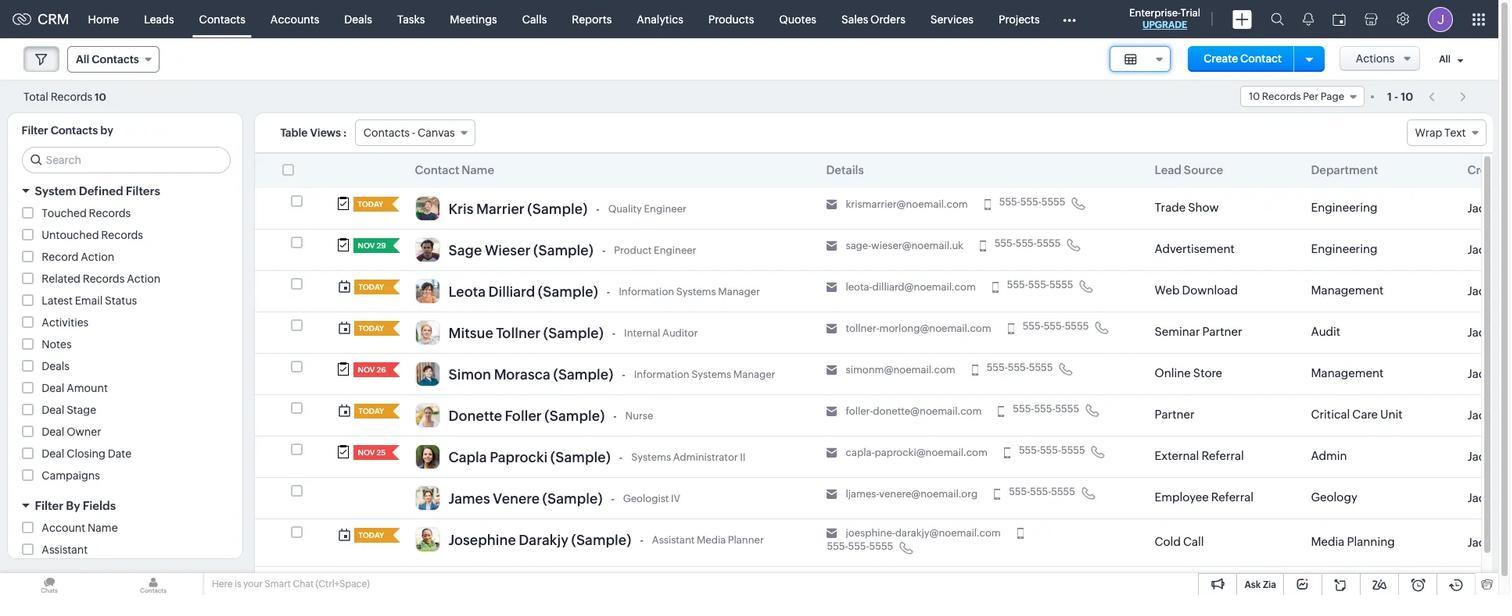 Task type: vqa. For each thing, say whether or not it's contained in the screenshot.


Task type: describe. For each thing, give the bounding box(es) containing it.
mitsue tollner (sample) link
[[449, 325, 604, 342]]

10 Records Per Page field
[[1240, 86, 1365, 107]]

quality engineer
[[608, 203, 687, 215]]

si for mitsue tollner (sample)
[[1502, 326, 1510, 339]]

engineering for sage wieser (sample)
[[1311, 242, 1378, 256]]

create menu element
[[1223, 0, 1261, 38]]

25
[[376, 449, 386, 458]]

10 si from the top
[[1502, 581, 1510, 594]]

foller
[[505, 408, 542, 425]]

today link right chat
[[354, 576, 386, 591]]

signals image
[[1303, 13, 1314, 26]]

nov 29
[[358, 242, 386, 250]]

icon_mail image for kris marrier (sample)
[[826, 200, 837, 211]]

email
[[75, 295, 103, 307]]

deal for deal amount
[[42, 382, 64, 395]]

views
[[310, 127, 341, 139]]

create menu image
[[1233, 10, 1252, 29]]

jacob si for sage wieser (sample)
[[1468, 243, 1510, 256]]

table
[[280, 127, 308, 139]]

jacob si for donette foller (sample)
[[1468, 409, 1510, 422]]

external referral
[[1155, 450, 1244, 463]]

josephine
[[449, 533, 516, 549]]

deal owner
[[42, 426, 101, 439]]

joesphine-darakjy@noemail.com link
[[846, 528, 1001, 540]]

wieser@noemail.uk
[[871, 240, 963, 252]]

today for leota dilliard (sample)
[[359, 283, 384, 292]]

today link for josephine darakjy (sample)
[[354, 529, 386, 544]]

seminar
[[1155, 325, 1200, 339]]

- for kris marrier (sample)
[[596, 204, 600, 216]]

records for 10
[[1262, 91, 1301, 102]]

darakjy@noemail.com
[[895, 528, 1001, 540]]

si for james venere (sample)
[[1502, 492, 1510, 505]]

- for leota dilliard (sample)
[[607, 287, 610, 299]]

jacob for mitsue tollner (sample)
[[1468, 326, 1500, 339]]

today right chat
[[359, 579, 384, 588]]

sales
[[842, 13, 868, 25]]

ask zia
[[1245, 580, 1276, 591]]

accounts link
[[258, 0, 332, 38]]

chat
[[293, 580, 314, 590]]

si for leota dilliard (sample)
[[1502, 285, 1510, 298]]

1 vertical spatial partner
[[1155, 408, 1195, 422]]

1 horizontal spatial media
[[1311, 536, 1345, 549]]

untouched records
[[42, 229, 143, 242]]

download
[[1182, 284, 1238, 297]]

:
[[343, 127, 347, 139]]

leota-dilliard@noemail.com link
[[846, 282, 976, 294]]

sage-wieser@noemail.uk link
[[846, 240, 963, 253]]

0 vertical spatial deals
[[344, 13, 372, 25]]

jacob for capla paprocki (sample)
[[1468, 450, 1500, 464]]

sales orders
[[842, 13, 905, 25]]

simon morasca (sample)
[[449, 367, 613, 383]]

calendar image
[[1333, 13, 1346, 25]]

online store
[[1155, 367, 1222, 380]]

tollner-morlong@noemail.com
[[846, 323, 991, 335]]

profile element
[[1419, 0, 1462, 38]]

advertisement for engineering
[[1155, 242, 1235, 256]]

(sample) for josephine darakjy (sample)
[[571, 533, 631, 549]]

employee referral
[[1155, 491, 1254, 504]]

contacts inside all contacts field
[[92, 53, 139, 66]]

planner
[[728, 535, 764, 547]]

today link for donette foller (sample)
[[354, 404, 386, 419]]

(sample) for leota dilliard (sample)
[[538, 284, 598, 300]]

0 vertical spatial action
[[81, 251, 114, 264]]

latest
[[42, 295, 73, 307]]

assistant media planner
[[652, 535, 764, 547]]

product
[[614, 245, 652, 256]]

manager for simon morasca (sample)
[[733, 369, 775, 381]]

analytics link
[[624, 0, 696, 38]]

wrap text
[[1415, 127, 1466, 139]]

donette@noemail.com
[[873, 406, 982, 418]]

total
[[23, 90, 48, 103]]

geology
[[1311, 491, 1358, 504]]

systems for leota dilliard (sample)
[[676, 286, 716, 298]]

0 horizontal spatial deals
[[42, 361, 70, 373]]

today for josephine darakjy (sample)
[[359, 532, 384, 540]]

All Contacts field
[[67, 46, 159, 73]]

(sample) for sage wieser (sample)
[[533, 242, 594, 259]]

here is your smart chat (ctrl+space)
[[212, 580, 370, 590]]

deal amount
[[42, 382, 108, 395]]

touched
[[42, 207, 87, 220]]

paprocki@noemail.com
[[875, 447, 988, 459]]

trade show
[[1155, 201, 1219, 214]]

sage-
[[846, 240, 871, 252]]

icon_mail image for mitsue tollner (sample)
[[826, 324, 837, 335]]

assistant for assistant
[[42, 544, 88, 557]]

web
[[1155, 284, 1180, 297]]

jacob si for kris marrier (sample)
[[1468, 202, 1510, 215]]

audit
[[1311, 325, 1340, 339]]

1 vertical spatial contact
[[415, 163, 459, 177]]

today for mitsue tollner (sample)
[[359, 325, 384, 333]]

marrier
[[476, 201, 525, 217]]

sage
[[449, 242, 482, 259]]

source
[[1184, 163, 1223, 177]]

filter by fields button
[[7, 493, 242, 520]]

1
[[1387, 90, 1392, 103]]

nov 29 link
[[353, 239, 386, 253]]

leota dilliard (sample)
[[449, 284, 598, 300]]

deal for deal closing date
[[42, 448, 64, 461]]

latest email status
[[42, 295, 137, 307]]

product engineer
[[614, 245, 696, 256]]

record
[[42, 251, 78, 264]]

all for all
[[1439, 54, 1451, 65]]

sage-wieser@noemail.uk
[[846, 240, 963, 252]]

account name
[[42, 522, 118, 535]]

create
[[1204, 52, 1238, 65]]

related records action
[[42, 273, 160, 285]]

1 vertical spatial action
[[127, 273, 160, 285]]

icon_mail image for capla paprocki (sample)
[[826, 448, 837, 459]]

capla-paprocki@noemail.com link
[[846, 447, 988, 460]]

si for capla paprocki (sample)
[[1502, 450, 1510, 464]]

capla paprocki (sample) link
[[449, 450, 611, 467]]

jacob for josephine darakjy (sample)
[[1468, 536, 1500, 550]]

advertisement for design
[[1155, 580, 1235, 593]]

engineer for sage wieser (sample)
[[654, 245, 696, 256]]

referral for james venere (sample)
[[1211, 491, 1254, 504]]

contacts image
[[104, 574, 203, 596]]

text
[[1445, 127, 1466, 139]]

table views :
[[280, 127, 347, 139]]

all for all contacts
[[76, 53, 89, 66]]

tollner
[[496, 325, 541, 342]]

(sample) for mitsue tollner (sample)
[[543, 325, 604, 342]]

today for kris marrier (sample)
[[358, 200, 383, 209]]

donette
[[449, 408, 502, 425]]

- for josephine darakjy (sample)
[[640, 535, 643, 548]]

0 horizontal spatial media
[[697, 535, 726, 547]]

chats image
[[0, 574, 99, 596]]

records for total
[[51, 90, 92, 103]]

leads
[[144, 13, 174, 25]]

0 vertical spatial partner
[[1202, 325, 1242, 339]]

create contact button
[[1188, 46, 1298, 72]]

leota dilliard (sample) link
[[449, 284, 598, 301]]

cold call
[[1155, 536, 1204, 549]]

leads link
[[131, 0, 187, 38]]

jacob for simon morasca (sample)
[[1468, 367, 1500, 381]]

canvas profile image image for simon morasca (sample)
[[415, 362, 440, 387]]

records for related
[[83, 273, 125, 285]]

nov 25 link
[[353, 446, 386, 461]]

icon_mail image for josephine darakjy (sample)
[[826, 529, 837, 540]]

leota
[[449, 284, 486, 300]]

29
[[376, 242, 386, 250]]

venere
[[493, 491, 540, 508]]

10 inside field
[[1249, 91, 1260, 102]]

services
[[931, 13, 974, 25]]

canvas profile image image for leota dilliard (sample)
[[415, 279, 440, 304]]

contacts inside contacts link
[[199, 13, 245, 25]]

deals link
[[332, 0, 385, 38]]

media planning
[[1311, 536, 1395, 549]]

jacob si for simon morasca (sample)
[[1468, 367, 1510, 381]]

related
[[42, 273, 80, 285]]

per
[[1303, 91, 1319, 102]]

nurse
[[625, 410, 653, 422]]

name for account name
[[88, 522, 118, 535]]

jacob si for capla paprocki (sample)
[[1468, 450, 1510, 464]]



Task type: locate. For each thing, give the bounding box(es) containing it.
quotes link
[[767, 0, 829, 38]]

home link
[[76, 0, 131, 38]]

jacob si for josephine darakjy (sample)
[[1468, 536, 1510, 550]]

engineer for kris marrier (sample)
[[644, 203, 687, 215]]

records up filter contacts by
[[51, 90, 92, 103]]

assistant down iv
[[652, 535, 695, 547]]

4 canvas profile image image from the top
[[415, 321, 440, 346]]

icon_mail image for james venere (sample)
[[826, 490, 837, 501]]

1 si from the top
[[1502, 202, 1510, 215]]

- for simon morasca (sample)
[[622, 369, 625, 382]]

0 vertical spatial management
[[1311, 284, 1384, 297]]

6 jacob si from the top
[[1468, 409, 1510, 422]]

contacts link
[[187, 0, 258, 38]]

deal left stage
[[42, 404, 64, 417]]

filter for filter contacts by
[[22, 124, 48, 137]]

joesphine-
[[846, 528, 895, 540]]

icon_mobile image
[[984, 200, 991, 211], [980, 241, 986, 252], [992, 283, 999, 294], [1008, 324, 1014, 335], [972, 366, 978, 377], [998, 407, 1004, 418], [1004, 448, 1010, 459], [994, 490, 1000, 501], [1017, 529, 1024, 540]]

lead
[[1155, 163, 1182, 177]]

nov left 26
[[358, 366, 375, 375]]

icon_mail image left 'sage-'
[[826, 241, 837, 252]]

3 jacob from the top
[[1468, 285, 1500, 298]]

icon_mail image left leota-
[[826, 283, 837, 294]]

jacob for leota dilliard (sample)
[[1468, 285, 1500, 298]]

today link down "nov 26" link
[[354, 404, 386, 419]]

contacts right leads link
[[199, 13, 245, 25]]

0 horizontal spatial 10
[[95, 91, 106, 103]]

size image
[[1124, 52, 1137, 66]]

0 horizontal spatial partner
[[1155, 408, 1195, 422]]

jacob si
[[1468, 202, 1510, 215], [1468, 243, 1510, 256], [1468, 285, 1510, 298], [1468, 326, 1510, 339], [1468, 367, 1510, 381], [1468, 409, 1510, 422], [1468, 450, 1510, 464], [1468, 492, 1510, 505], [1468, 536, 1510, 550], [1468, 581, 1510, 594]]

partner down online
[[1155, 408, 1195, 422]]

icon_mail image for sage wieser (sample)
[[826, 241, 837, 252]]

ljames-venere@noemail.org link
[[846, 489, 978, 501]]

deal down deal stage
[[42, 426, 64, 439]]

advertisement
[[1155, 242, 1235, 256], [1155, 580, 1235, 593]]

5 icon_mail image from the top
[[826, 366, 837, 377]]

icon_mail image left foller-
[[826, 407, 837, 418]]

1 vertical spatial filter
[[35, 500, 63, 513]]

call
[[1183, 536, 1204, 549]]

7 icon_mail image from the top
[[826, 448, 837, 459]]

engineer right quality
[[644, 203, 687, 215]]

information systems manager up auditor at the left bottom
[[619, 286, 760, 298]]

si for sage wieser (sample)
[[1502, 243, 1510, 256]]

nov left 25
[[358, 449, 375, 458]]

nov for sage
[[358, 242, 375, 250]]

canvas profile image image for james venere (sample)
[[415, 486, 440, 511]]

1 vertical spatial management
[[1311, 367, 1384, 380]]

- for sage wieser (sample)
[[602, 245, 606, 258]]

canvas profile image image left the leota
[[415, 279, 440, 304]]

canvas profile image image left josephine
[[415, 528, 440, 553]]

james venere (sample)
[[449, 491, 603, 508]]

icon_mail image for simon morasca (sample)
[[826, 366, 837, 377]]

status
[[105, 295, 137, 307]]

contacts down home at the top left of page
[[92, 53, 139, 66]]

4 deal from the top
[[42, 448, 64, 461]]

1 horizontal spatial 10
[[1249, 91, 1260, 102]]

4 jacob si from the top
[[1468, 326, 1510, 339]]

1 vertical spatial referral
[[1211, 491, 1254, 504]]

jacob for kris marrier (sample)
[[1468, 202, 1500, 215]]

engineering for kris marrier (sample)
[[1311, 201, 1378, 214]]

icon_mail image left simonm@noemail.com link
[[826, 366, 837, 377]]

system defined filters button
[[7, 178, 242, 205]]

contacts inside contacts - canvas field
[[363, 127, 410, 139]]

information systems manager for simon morasca (sample)
[[634, 369, 775, 381]]

10 jacob from the top
[[1468, 581, 1500, 594]]

0 horizontal spatial action
[[81, 251, 114, 264]]

signals element
[[1294, 0, 1323, 38]]

referral for capla paprocki (sample)
[[1202, 450, 1244, 463]]

2 jacob si from the top
[[1468, 243, 1510, 256]]

(sample) right foller
[[545, 408, 605, 425]]

wieser
[[485, 242, 531, 259]]

2 advertisement from the top
[[1155, 580, 1235, 593]]

deal up campaigns
[[42, 448, 64, 461]]

Search text field
[[22, 148, 230, 173]]

deal for deal owner
[[42, 426, 64, 439]]

simon
[[449, 367, 491, 383]]

enterprise-
[[1129, 7, 1181, 19]]

canvas profile image image left mitsue on the left bottom of the page
[[415, 321, 440, 346]]

ljames-venere@noemail.org
[[846, 489, 978, 501]]

all down the profile icon
[[1439, 54, 1451, 65]]

filters
[[126, 185, 160, 198]]

capla paprocki (sample)
[[449, 450, 611, 466]]

today link for leota dilliard (sample)
[[354, 280, 386, 295]]

systems up geologist iv
[[631, 452, 671, 464]]

2 management from the top
[[1311, 367, 1384, 380]]

8 jacob from the top
[[1468, 492, 1500, 505]]

systems down auditor at the left bottom
[[692, 369, 731, 381]]

nov for capla
[[358, 449, 375, 458]]

canvas
[[418, 127, 455, 139]]

jacob si for james venere (sample)
[[1468, 492, 1510, 505]]

advertisement up web download
[[1155, 242, 1235, 256]]

amount
[[67, 382, 108, 395]]

care
[[1352, 408, 1378, 422]]

simonm@noemail.com link
[[846, 364, 955, 377]]

leota-dilliard@noemail.com
[[846, 282, 976, 293]]

today down nov 29
[[359, 283, 384, 292]]

dilliard
[[488, 284, 535, 300]]

paprocki
[[490, 450, 548, 466]]

2 engineering from the top
[[1311, 242, 1378, 256]]

sage wieser (sample)
[[449, 242, 594, 259]]

james
[[449, 491, 490, 508]]

today link up the (ctrl+space)
[[354, 529, 386, 544]]

0 horizontal spatial assistant
[[42, 544, 88, 557]]

8 icon_mail image from the top
[[826, 490, 837, 501]]

advertisement down call
[[1155, 580, 1235, 593]]

7 canvas profile image image from the top
[[415, 445, 440, 470]]

7 si from the top
[[1502, 450, 1510, 464]]

8 canvas profile image image from the top
[[415, 486, 440, 511]]

action up status
[[127, 273, 160, 285]]

today up nov 29 link
[[358, 200, 383, 209]]

(sample) right darakjy at the bottom of page
[[571, 533, 631, 549]]

(ctrl+space)
[[316, 580, 370, 590]]

canvas profile image image left james
[[415, 486, 440, 511]]

name
[[462, 163, 494, 177], [88, 522, 118, 535]]

icon_mail image left joesphine-
[[826, 529, 837, 540]]

profile image
[[1428, 7, 1453, 32]]

(sample)
[[527, 201, 588, 217], [533, 242, 594, 259], [538, 284, 598, 300], [543, 325, 604, 342], [553, 367, 613, 383], [545, 408, 605, 425], [550, 450, 611, 466], [542, 491, 603, 508], [571, 533, 631, 549]]

(sample) for simon morasca (sample)
[[553, 367, 613, 383]]

records down touched records
[[101, 229, 143, 242]]

1 horizontal spatial partner
[[1202, 325, 1242, 339]]

(sample) right dilliard
[[538, 284, 598, 300]]

contact name
[[415, 163, 494, 177]]

(sample) right "wieser"
[[533, 242, 594, 259]]

information for leota dilliard (sample)
[[619, 286, 674, 298]]

1 horizontal spatial all
[[1439, 54, 1451, 65]]

1 jacob from the top
[[1468, 202, 1500, 215]]

contacts right the : at the left top of page
[[363, 127, 410, 139]]

- for mitsue tollner (sample)
[[612, 328, 616, 340]]

icon_mail image down details
[[826, 200, 837, 211]]

records inside 10 records per page field
[[1262, 91, 1301, 102]]

si for kris marrier (sample)
[[1502, 202, 1510, 215]]

1 nov from the top
[[358, 242, 375, 250]]

5 jacob from the top
[[1468, 367, 1500, 381]]

contacts left by
[[51, 124, 98, 137]]

icon_mail image left the tollner-
[[826, 324, 837, 335]]

0 horizontal spatial name
[[88, 522, 118, 535]]

deals left the 'tasks'
[[344, 13, 372, 25]]

icon_mail image left capla-
[[826, 448, 837, 459]]

information down internal auditor
[[634, 369, 690, 381]]

filter
[[22, 124, 48, 137], [35, 500, 63, 513]]

2 horizontal spatial 10
[[1401, 90, 1413, 103]]

deals down notes
[[42, 361, 70, 373]]

records down defined
[[89, 207, 131, 220]]

1 vertical spatial nov
[[358, 366, 375, 375]]

today link down nov 29 link
[[354, 280, 386, 295]]

9 canvas profile image image from the top
[[415, 528, 440, 553]]

campaigns
[[42, 470, 100, 483]]

canvas profile image image for josephine darakjy (sample)
[[415, 528, 440, 553]]

6 si from the top
[[1502, 409, 1510, 422]]

joesphine-darakjy@noemail.com
[[846, 528, 1001, 540]]

records left per
[[1262, 91, 1301, 102]]

jacob for donette foller (sample)
[[1468, 409, 1500, 422]]

2 canvas profile image image from the top
[[415, 238, 440, 263]]

products link
[[696, 0, 767, 38]]

management up audit
[[1311, 284, 1384, 297]]

jacob si for mitsue tollner (sample)
[[1468, 326, 1510, 339]]

9 si from the top
[[1502, 536, 1510, 550]]

0 vertical spatial advertisement
[[1155, 242, 1235, 256]]

products
[[708, 13, 754, 25]]

10 up by
[[95, 91, 106, 103]]

sales orders link
[[829, 0, 918, 38]]

nov left 29
[[358, 242, 375, 250]]

0 vertical spatial information
[[619, 286, 674, 298]]

5 jacob si from the top
[[1468, 367, 1510, 381]]

today up the (ctrl+space)
[[359, 532, 384, 540]]

0 vertical spatial name
[[462, 163, 494, 177]]

information for simon morasca (sample)
[[634, 369, 690, 381]]

1 vertical spatial name
[[88, 522, 118, 535]]

darakjy
[[519, 533, 568, 549]]

filter for filter by fields
[[35, 500, 63, 513]]

3 si from the top
[[1502, 285, 1510, 298]]

0 vertical spatial engineer
[[644, 203, 687, 215]]

today up nov 25
[[359, 407, 384, 416]]

trade
[[1155, 201, 1186, 214]]

0 vertical spatial manager
[[718, 286, 760, 298]]

canvas profile image image for mitsue tollner (sample)
[[415, 321, 440, 346]]

1 canvas profile image image from the top
[[415, 196, 440, 221]]

canvas profile image image for sage wieser (sample)
[[415, 238, 440, 263]]

today link for kris marrier (sample)
[[353, 197, 385, 212]]

accounts
[[270, 13, 319, 25]]

1 horizontal spatial contact
[[1240, 52, 1282, 65]]

mitsue
[[449, 325, 493, 342]]

2 deal from the top
[[42, 404, 64, 417]]

analytics
[[637, 13, 683, 25]]

foller-donette@noemail.com
[[846, 406, 982, 418]]

None field
[[1109, 46, 1170, 72]]

internal auditor
[[624, 328, 698, 339]]

canvas profile image image for donette foller (sample)
[[415, 404, 440, 429]]

information systems manager down auditor at the left bottom
[[634, 369, 775, 381]]

0 vertical spatial information systems manager
[[619, 286, 760, 298]]

canvas profile image image left "donette" on the bottom left
[[415, 404, 440, 429]]

10 down create contact button
[[1249, 91, 1260, 102]]

5 si from the top
[[1502, 367, 1510, 381]]

canvas profile image image left sage
[[415, 238, 440, 263]]

canvas profile image image left "kris"
[[415, 196, 440, 221]]

search image
[[1271, 13, 1284, 26]]

services link
[[918, 0, 986, 38]]

canvas profile image image for capla paprocki (sample)
[[415, 445, 440, 470]]

(sample) right tollner
[[543, 325, 604, 342]]

6 icon_mail image from the top
[[826, 407, 837, 418]]

1 vertical spatial engineering
[[1311, 242, 1378, 256]]

all up total records 10
[[76, 53, 89, 66]]

management for simon morasca (sample)
[[1311, 367, 1384, 380]]

(sample) right morasca
[[553, 367, 613, 383]]

1 advertisement from the top
[[1155, 242, 1235, 256]]

4 jacob from the top
[[1468, 326, 1500, 339]]

Contacts - Canvas field
[[355, 120, 475, 146]]

canvas profile image image left capla
[[415, 445, 440, 470]]

6 canvas profile image image from the top
[[415, 404, 440, 429]]

today
[[358, 200, 383, 209], [359, 283, 384, 292], [359, 325, 384, 333], [359, 407, 384, 416], [359, 532, 384, 540], [359, 579, 384, 588]]

contact inside create contact button
[[1240, 52, 1282, 65]]

(sample) inside 'link'
[[550, 450, 611, 466]]

(sample) for capla paprocki (sample)
[[550, 450, 611, 466]]

contact down "canvas" on the left
[[415, 163, 459, 177]]

by
[[66, 500, 80, 513]]

records for touched
[[89, 207, 131, 220]]

1 vertical spatial deals
[[42, 361, 70, 373]]

deal up deal stage
[[42, 382, 64, 395]]

navigation
[[1421, 85, 1475, 108]]

3 deal from the top
[[42, 426, 64, 439]]

10 for total records 10
[[95, 91, 106, 103]]

0 vertical spatial engineering
[[1311, 201, 1378, 214]]

0 vertical spatial filter
[[22, 124, 48, 137]]

referral right the employee
[[1211, 491, 1254, 504]]

(sample) for kris marrier (sample)
[[527, 201, 588, 217]]

all inside all contacts field
[[76, 53, 89, 66]]

department
[[1311, 163, 1378, 177]]

referral up employee referral on the right of page
[[1202, 450, 1244, 463]]

4 icon_mail image from the top
[[826, 324, 837, 335]]

today up nov 26
[[359, 325, 384, 333]]

filter inside 'dropdown button'
[[35, 500, 63, 513]]

icon_mail image left ljames-
[[826, 490, 837, 501]]

calls
[[522, 13, 547, 25]]

3 icon_mail image from the top
[[826, 283, 837, 294]]

manager for leota dilliard (sample)
[[718, 286, 760, 298]]

assistant down "account"
[[42, 544, 88, 557]]

0 horizontal spatial all
[[76, 53, 89, 66]]

1 vertical spatial engineer
[[654, 245, 696, 256]]

3 nov from the top
[[358, 449, 375, 458]]

7 jacob from the top
[[1468, 450, 1500, 464]]

name up "kris"
[[462, 163, 494, 177]]

name for contact name
[[462, 163, 494, 177]]

jacob for james venere (sample)
[[1468, 492, 1500, 505]]

partner
[[1202, 325, 1242, 339], [1155, 408, 1195, 422]]

si for donette foller (sample)
[[1502, 409, 1510, 422]]

leota-
[[846, 282, 872, 293]]

tasks link
[[385, 0, 437, 38]]

icon_mail image for donette foller (sample)
[[826, 407, 837, 418]]

engineer right product
[[654, 245, 696, 256]]

1 vertical spatial information systems manager
[[634, 369, 775, 381]]

by
[[100, 124, 113, 137]]

contacts - canvas
[[363, 127, 455, 139]]

jacob si for leota dilliard (sample)
[[1468, 285, 1510, 298]]

1 horizontal spatial name
[[462, 163, 494, 177]]

your
[[243, 580, 263, 590]]

search element
[[1261, 0, 1294, 38]]

design
[[1311, 580, 1349, 593]]

today link up "nov 26" link
[[354, 321, 386, 336]]

systems for simon morasca (sample)
[[692, 369, 731, 381]]

kris marrier (sample) link
[[449, 201, 588, 218]]

untouched
[[42, 229, 99, 242]]

Wrap Text field
[[1407, 120, 1486, 146]]

555-
[[999, 196, 1020, 208], [1020, 196, 1042, 208], [995, 238, 1016, 250], [1016, 238, 1037, 250], [1007, 279, 1028, 291], [1028, 279, 1049, 291], [1023, 321, 1044, 332], [1044, 321, 1065, 332], [987, 362, 1008, 374], [1008, 362, 1029, 374], [1013, 404, 1034, 415], [1034, 404, 1055, 415], [1019, 445, 1040, 457], [1040, 445, 1061, 457], [1009, 487, 1030, 498], [1030, 487, 1051, 498], [827, 541, 848, 553], [848, 541, 869, 553]]

1 engineering from the top
[[1311, 201, 1378, 214]]

deals
[[344, 13, 372, 25], [42, 361, 70, 373]]

0 vertical spatial systems
[[676, 286, 716, 298]]

josephine darakjy (sample)
[[449, 533, 631, 549]]

10 for 1 - 10
[[1401, 90, 1413, 103]]

4 si from the top
[[1502, 326, 1510, 339]]

555-555-5555
[[999, 196, 1066, 208], [995, 238, 1061, 250], [1007, 279, 1073, 291], [1023, 321, 1089, 332], [987, 362, 1053, 374], [1013, 404, 1079, 415], [1019, 445, 1085, 457], [1009, 487, 1075, 498], [827, 541, 893, 553]]

management up the critical care unit
[[1311, 367, 1384, 380]]

0 vertical spatial contact
[[1240, 52, 1282, 65]]

(sample) for donette foller (sample)
[[545, 408, 605, 425]]

krismarrier@noemail.com
[[846, 199, 968, 210]]

records up latest email status
[[83, 273, 125, 285]]

management for leota dilliard (sample)
[[1311, 284, 1384, 297]]

assistant for assistant media planner
[[652, 535, 695, 547]]

0 vertical spatial referral
[[1202, 450, 1244, 463]]

10 right 1
[[1401, 90, 1413, 103]]

partner down download
[[1202, 325, 1242, 339]]

media left planning
[[1311, 536, 1345, 549]]

2 vertical spatial systems
[[631, 452, 671, 464]]

1 horizontal spatial action
[[127, 273, 160, 285]]

1 vertical spatial manager
[[733, 369, 775, 381]]

icon_mail image
[[826, 200, 837, 211], [826, 241, 837, 252], [826, 283, 837, 294], [826, 324, 837, 335], [826, 366, 837, 377], [826, 407, 837, 418], [826, 448, 837, 459], [826, 490, 837, 501], [826, 529, 837, 540]]

2 jacob from the top
[[1468, 243, 1500, 256]]

donette foller (sample) link
[[449, 408, 605, 425]]

0 vertical spatial nov
[[358, 242, 375, 250]]

10 inside total records 10
[[95, 91, 106, 103]]

6 jacob from the top
[[1468, 409, 1500, 422]]

3 jacob si from the top
[[1468, 285, 1510, 298]]

1 management from the top
[[1311, 284, 1384, 297]]

today link for mitsue tollner (sample)
[[354, 321, 386, 336]]

2 vertical spatial nov
[[358, 449, 375, 458]]

here
[[212, 580, 233, 590]]

1 icon_mail image from the top
[[826, 200, 837, 211]]

8 si from the top
[[1502, 492, 1510, 505]]

trial
[[1181, 7, 1200, 19]]

quotes
[[779, 13, 816, 25]]

iv
[[671, 493, 680, 505]]

krismarrier@noemail.com link
[[846, 199, 968, 211]]

jacob for sage wieser (sample)
[[1468, 243, 1500, 256]]

contact right create
[[1240, 52, 1282, 65]]

Other Modules field
[[1052, 7, 1086, 32]]

today link up nov 29 link
[[353, 197, 385, 212]]

action up related records action
[[81, 251, 114, 264]]

page
[[1321, 91, 1344, 102]]

si for simon morasca (sample)
[[1502, 367, 1510, 381]]

- for james venere (sample)
[[611, 494, 615, 506]]

3 canvas profile image image from the top
[[415, 279, 440, 304]]

nov for simon
[[358, 366, 375, 375]]

information up internal
[[619, 286, 674, 298]]

information systems manager for leota dilliard (sample)
[[619, 286, 760, 298]]

capla
[[449, 450, 487, 466]]

- for donette foller (sample)
[[613, 411, 617, 423]]

- inside field
[[412, 127, 415, 139]]

canvas profile image image
[[415, 196, 440, 221], [415, 238, 440, 263], [415, 279, 440, 304], [415, 321, 440, 346], [415, 362, 440, 387], [415, 404, 440, 429], [415, 445, 440, 470], [415, 486, 440, 511], [415, 528, 440, 553]]

1 vertical spatial information
[[634, 369, 690, 381]]

nov 26 link
[[353, 363, 386, 378]]

planning
[[1347, 536, 1395, 549]]

10 jacob si from the top
[[1468, 581, 1510, 594]]

7 jacob si from the top
[[1468, 450, 1510, 464]]

canvas profile image image for kris marrier (sample)
[[415, 196, 440, 221]]

(sample) up the 'sage wieser (sample)'
[[527, 201, 588, 217]]

-
[[1394, 90, 1399, 103], [412, 127, 415, 139], [596, 204, 600, 216], [602, 245, 606, 258], [607, 287, 610, 299], [612, 328, 616, 340], [622, 369, 625, 382], [613, 411, 617, 423], [619, 452, 623, 465], [611, 494, 615, 506], [640, 535, 643, 548]]

systems up auditor at the left bottom
[[676, 286, 716, 298]]

records for untouched
[[101, 229, 143, 242]]

2 si from the top
[[1502, 243, 1510, 256]]

(sample) up darakjy at the bottom of page
[[542, 491, 603, 508]]

quality
[[608, 203, 642, 215]]

0 horizontal spatial contact
[[415, 163, 459, 177]]

icon_mail image for leota dilliard (sample)
[[826, 283, 837, 294]]

1 vertical spatial advertisement
[[1155, 580, 1235, 593]]

8 jacob si from the top
[[1468, 492, 1510, 505]]

1 deal from the top
[[42, 382, 64, 395]]

(sample) right paprocki
[[550, 450, 611, 466]]

2 nov from the top
[[358, 366, 375, 375]]

projects
[[999, 13, 1040, 25]]

actions
[[1356, 52, 1395, 65]]

1 horizontal spatial assistant
[[652, 535, 695, 547]]

2 icon_mail image from the top
[[826, 241, 837, 252]]

media left planner
[[697, 535, 726, 547]]

1 jacob si from the top
[[1468, 202, 1510, 215]]

today for donette foller (sample)
[[359, 407, 384, 416]]

9 icon_mail image from the top
[[826, 529, 837, 540]]

5 canvas profile image image from the top
[[415, 362, 440, 387]]

critical
[[1311, 408, 1350, 422]]

si for josephine darakjy (sample)
[[1502, 536, 1510, 550]]

canvas profile image image left simon
[[415, 362, 440, 387]]

- for capla paprocki (sample)
[[619, 452, 623, 465]]

9 jacob from the top
[[1468, 536, 1500, 550]]

1 horizontal spatial deals
[[344, 13, 372, 25]]

filter left by
[[35, 500, 63, 513]]

filter down total
[[22, 124, 48, 137]]

employee
[[1155, 491, 1209, 504]]

total records 10
[[23, 90, 106, 103]]

record action
[[42, 251, 114, 264]]

smart
[[265, 580, 291, 590]]

1 vertical spatial systems
[[692, 369, 731, 381]]

name down "fields"
[[88, 522, 118, 535]]

9 jacob si from the top
[[1468, 536, 1510, 550]]



